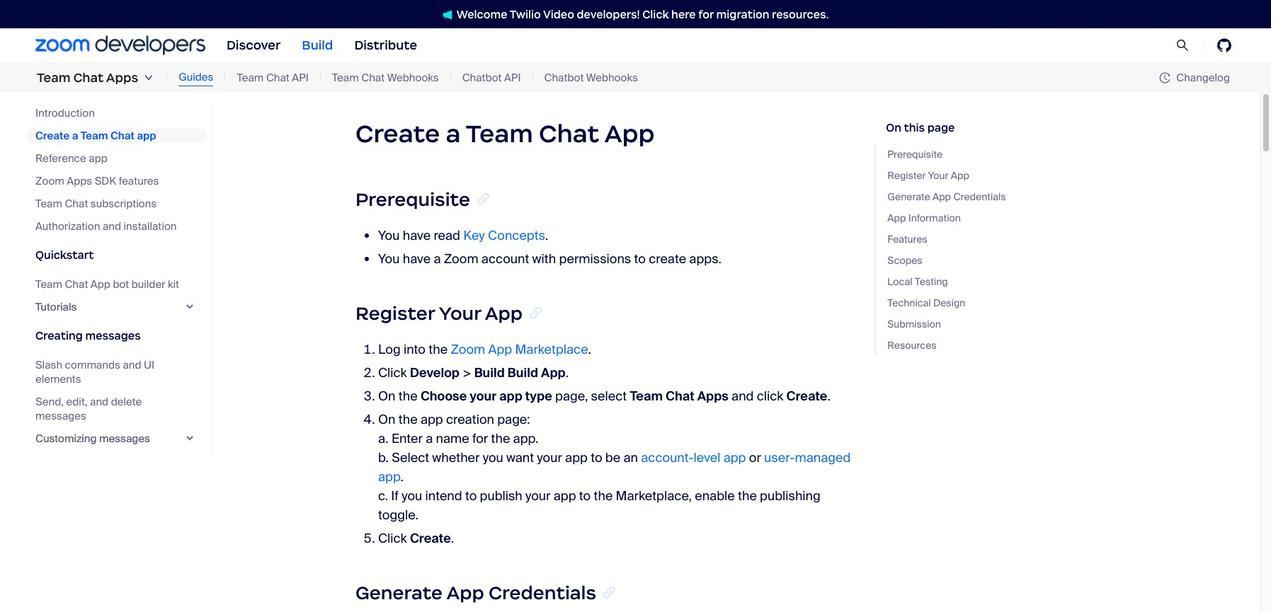 Task type: locate. For each thing, give the bounding box(es) containing it.
your up generate app credentials link
[[928, 169, 949, 182]]

your
[[470, 388, 496, 405], [537, 450, 562, 467], [525, 488, 551, 505]]

0 vertical spatial have
[[403, 227, 431, 244]]

0 vertical spatial credentials
[[953, 190, 1006, 203]]

information
[[908, 212, 961, 224]]

1 horizontal spatial generate
[[888, 190, 930, 203]]

0 vertical spatial generate
[[888, 190, 930, 203]]

app left be
[[565, 450, 588, 467]]

0 vertical spatial register
[[888, 169, 926, 182]]

publish
[[480, 488, 522, 505]]

app up if
[[378, 469, 400, 486]]

apps inside log into the zoom app marketplace . click develop > build build app . on the choose your app type page, select team chat apps and click create .
[[697, 388, 729, 405]]

to left be
[[591, 450, 602, 467]]

choose
[[421, 388, 467, 405]]

. inside you have read key concepts . you have a zoom account with permissions to create apps.
[[545, 227, 548, 244]]

2 vertical spatial messages
[[99, 432, 150, 446]]

credentials
[[953, 190, 1006, 203], [489, 582, 596, 605]]

app information
[[888, 212, 961, 224]]

2 build from the left
[[508, 365, 538, 382]]

click left the here
[[642, 7, 669, 21]]

build down zoom app marketplace link
[[508, 365, 538, 382]]

1 horizontal spatial webhooks
[[586, 71, 638, 85]]

your inside . c. if you intend to publish your app to the marketplace, enable the publishing toggle.
[[525, 488, 551, 505]]

the
[[429, 341, 448, 358], [399, 388, 418, 405], [399, 411, 418, 428], [491, 431, 510, 448], [594, 488, 613, 505], [738, 488, 757, 505]]

messages up the commands on the bottom
[[85, 329, 141, 343]]

0 horizontal spatial api
[[292, 71, 309, 85]]

reference
[[35, 152, 86, 166]]

chatbot down video
[[544, 71, 584, 85]]

github image
[[1217, 38, 1231, 52]]

prerequisite
[[888, 148, 943, 161], [355, 189, 470, 211]]

0 vertical spatial for
[[698, 7, 714, 21]]

a.
[[378, 431, 389, 448]]

0 horizontal spatial prerequisite
[[355, 189, 470, 211]]

create inside log into the zoom app marketplace . click develop > build build app . on the choose your app type page, select team chat apps and click create .
[[786, 388, 827, 405]]

messages inside send, edit, and delete messages
[[35, 409, 86, 423]]

0 vertical spatial your
[[470, 388, 496, 405]]

0 horizontal spatial chatbot
[[462, 71, 502, 85]]

build right >
[[474, 365, 505, 382]]

your up creation
[[470, 388, 496, 405]]

github image
[[1217, 38, 1231, 52]]

your
[[928, 169, 949, 182], [439, 303, 481, 325]]

2 vertical spatial your
[[525, 488, 551, 505]]

your right publish
[[525, 488, 551, 505]]

you left want
[[483, 450, 503, 467]]

select
[[392, 450, 429, 467]]

1 horizontal spatial prerequisite
[[888, 148, 943, 161]]

2 horizontal spatial apps
[[697, 388, 729, 405]]

create a team chat app
[[35, 129, 156, 143]]

to down user-managed app
[[579, 488, 591, 505]]

scopes
[[888, 254, 923, 267]]

1 vertical spatial register your app
[[355, 303, 523, 325]]

messages
[[85, 329, 141, 343], [35, 409, 86, 423], [99, 432, 150, 446]]

messages up customizing
[[35, 409, 86, 423]]

0 vertical spatial apps
[[106, 70, 138, 86]]

key
[[463, 227, 485, 244]]

app up features
[[137, 129, 156, 143]]

on for on the app creation page: a. enter a name for the app. b. select whether you want your app to be an account-level app or
[[378, 411, 395, 428]]

1 vertical spatial on
[[378, 388, 395, 405]]

on the app creation page: a. enter a name for the app. b. select whether you want your app to be an account-level app or
[[378, 411, 764, 467]]

zoom app marketplace link
[[451, 341, 588, 358]]

. c. if you intend to publish your app to the marketplace, enable the publishing toggle.
[[378, 469, 821, 524]]

1 vertical spatial you
[[378, 251, 400, 268]]

or
[[749, 450, 761, 467]]

video
[[543, 7, 574, 21]]

generate
[[888, 190, 930, 203], [355, 582, 443, 605]]

register your app up generate app credentials link
[[888, 169, 969, 182]]

chat inside log into the zoom app marketplace . click develop > build build app . on the choose your app type page, select team chat apps and click create .
[[666, 388, 694, 405]]

and left ui
[[123, 358, 141, 372]]

. up with
[[545, 227, 548, 244]]

generate down click create .
[[355, 582, 443, 605]]

2 webhooks from the left
[[586, 71, 638, 85]]

2 vertical spatial on
[[378, 411, 395, 428]]

apps down reference app
[[67, 174, 92, 188]]

introduction
[[35, 106, 95, 120]]

. up page, on the bottom of page
[[566, 365, 569, 382]]

for right the here
[[698, 7, 714, 21]]

0 vertical spatial messages
[[85, 329, 141, 343]]

1 vertical spatial prerequisite
[[355, 189, 470, 211]]

zoom down key
[[444, 251, 478, 268]]

1 vertical spatial messages
[[35, 409, 86, 423]]

and left click
[[732, 388, 754, 405]]

your right want
[[537, 450, 562, 467]]

1 vertical spatial your
[[537, 450, 562, 467]]

features
[[119, 174, 159, 188]]

0 vertical spatial you
[[378, 227, 400, 244]]

toggle.
[[378, 507, 418, 524]]

you inside 'on the app creation page: a. enter a name for the app. b. select whether you want your app to be an account-level app or'
[[483, 450, 503, 467]]

submission
[[888, 318, 941, 331]]

1 horizontal spatial register
[[888, 169, 926, 182]]

customizing messages
[[35, 432, 150, 446]]

create right click
[[786, 388, 827, 405]]

click
[[757, 388, 783, 405]]

1 horizontal spatial build
[[508, 365, 538, 382]]

into
[[404, 341, 426, 358]]

commands
[[65, 358, 120, 372]]

app.
[[513, 431, 539, 448]]

a inside 'on the app creation page: a. enter a name for the app. b. select whether you want your app to be an account-level app or'
[[426, 431, 433, 448]]

prerequisite down this
[[888, 148, 943, 161]]

permissions
[[559, 251, 631, 268]]

to inside 'on the app creation page: a. enter a name for the app. b. select whether you want your app to be an account-level app or'
[[591, 450, 602, 467]]

zoom up >
[[451, 341, 485, 358]]

apps
[[106, 70, 138, 86], [67, 174, 92, 188], [697, 388, 729, 405]]

1 horizontal spatial register your app
[[888, 169, 969, 182]]

search image
[[1176, 39, 1189, 52], [1176, 39, 1189, 52]]

and inside the slash commands and ui elements
[[123, 358, 141, 372]]

0 vertical spatial click
[[642, 7, 669, 21]]

you right if
[[402, 488, 422, 505]]

zoom apps sdk features
[[35, 174, 159, 188]]

1 vertical spatial apps
[[67, 174, 92, 188]]

webhooks
[[387, 71, 439, 85], [586, 71, 638, 85]]

scopes link
[[888, 253, 1006, 268]]

user-managed app link
[[378, 450, 851, 486]]

2 vertical spatial zoom
[[451, 341, 485, 358]]

register up generate app credentials link
[[888, 169, 926, 182]]

welcome twilio video developers! click here for migration resources. link
[[428, 7, 843, 22]]

with
[[532, 251, 556, 268]]

app left or
[[724, 450, 746, 467]]

2 have from the top
[[403, 251, 431, 268]]

1 horizontal spatial for
[[698, 7, 714, 21]]

your up >
[[439, 303, 481, 325]]

register
[[888, 169, 926, 182], [355, 303, 435, 325]]

0 horizontal spatial build
[[474, 365, 505, 382]]

and right edit,
[[90, 395, 108, 409]]

. up select
[[588, 341, 591, 358]]

team chat api
[[237, 71, 309, 85]]

app inside . c. if you intend to publish your app to the marketplace, enable the publishing toggle.
[[554, 488, 576, 505]]

1 horizontal spatial api
[[504, 71, 521, 85]]

app up zoom apps sdk features
[[89, 152, 107, 166]]

0 vertical spatial your
[[928, 169, 949, 182]]

. down select
[[400, 469, 404, 486]]

app up the page:
[[499, 388, 522, 405]]

1 horizontal spatial you
[[483, 450, 503, 467]]

0 vertical spatial zoom
[[35, 174, 64, 188]]

select
[[591, 388, 627, 405]]

1 chatbot from the left
[[462, 71, 502, 85]]

0 vertical spatial you
[[483, 450, 503, 467]]

publishing
[[760, 488, 821, 505]]

messages for creating messages
[[85, 329, 141, 343]]

prerequisite up read
[[355, 189, 470, 211]]

to inside you have read key concepts . you have a zoom account with permissions to create apps.
[[634, 251, 646, 268]]

your inside log into the zoom app marketplace . click develop > build build app . on the choose your app type page, select team chat apps and click create .
[[470, 388, 496, 405]]

the down develop
[[399, 388, 418, 405]]

c.
[[378, 488, 388, 505]]

0 horizontal spatial for
[[472, 431, 488, 448]]

1 api from the left
[[292, 71, 309, 85]]

1 vertical spatial have
[[403, 251, 431, 268]]

2 vertical spatial apps
[[697, 388, 729, 405]]

slash commands and ui elements
[[35, 358, 155, 387]]

account-
[[641, 450, 694, 467]]

messages down delete at the left bottom of the page
[[99, 432, 150, 446]]

menu
[[27, 106, 212, 455]]

generate app credentials
[[888, 190, 1006, 203], [355, 582, 596, 605]]

level
[[694, 450, 721, 467]]

chatbot for chatbot webhooks
[[544, 71, 584, 85]]

2 chatbot from the left
[[544, 71, 584, 85]]

for
[[698, 7, 714, 21], [472, 431, 488, 448]]

1 horizontal spatial chatbot
[[544, 71, 584, 85]]

.
[[545, 227, 548, 244], [588, 341, 591, 358], [566, 365, 569, 382], [827, 388, 831, 405], [400, 469, 404, 486], [451, 530, 454, 547]]

you have read key concepts . you have a zoom account with permissions to create apps.
[[378, 227, 722, 268]]

click down log
[[378, 365, 407, 382]]

changelog link
[[1159, 70, 1230, 85]]

0 horizontal spatial generate
[[355, 582, 443, 605]]

create down the team chat webhooks link
[[355, 118, 440, 149]]

creation
[[446, 411, 494, 428]]

name
[[436, 431, 469, 448]]

your inside 'on the app creation page: a. enter a name for the app. b. select whether you want your app to be an account-level app or'
[[537, 450, 562, 467]]

0 horizontal spatial webhooks
[[387, 71, 439, 85]]

zoom down reference
[[35, 174, 64, 188]]

0 vertical spatial on
[[886, 121, 902, 135]]

apps left click
[[697, 388, 729, 405]]

team chat apps
[[37, 70, 138, 86]]

1 vertical spatial click
[[378, 365, 407, 382]]

and inside send, edit, and delete messages
[[90, 395, 108, 409]]

apps left down image
[[106, 70, 138, 86]]

0 horizontal spatial you
[[402, 488, 422, 505]]

1 horizontal spatial generate app credentials
[[888, 190, 1006, 203]]

testing
[[915, 275, 948, 288]]

on
[[886, 121, 902, 135], [378, 388, 395, 405], [378, 411, 395, 428]]

0 horizontal spatial your
[[439, 303, 481, 325]]

. right click
[[827, 388, 831, 405]]

1 horizontal spatial apps
[[106, 70, 138, 86]]

page:
[[497, 411, 530, 428]]

generate up the app information
[[888, 190, 930, 203]]

1 vertical spatial generate
[[355, 582, 443, 605]]

register your app up into
[[355, 303, 523, 325]]

0 vertical spatial prerequisite
[[888, 148, 943, 161]]

for down creation
[[472, 431, 488, 448]]

app
[[137, 129, 156, 143], [89, 152, 107, 166], [499, 388, 522, 405], [421, 411, 443, 428], [565, 450, 588, 467], [724, 450, 746, 467], [378, 469, 400, 486], [554, 488, 576, 505]]

click
[[642, 7, 669, 21], [378, 365, 407, 382], [378, 530, 407, 547]]

1 vertical spatial generate app credentials
[[355, 582, 596, 605]]

0 vertical spatial register your app
[[888, 169, 969, 182]]

chatbot up "create a team chat app"
[[462, 71, 502, 85]]

1 vertical spatial register
[[355, 303, 435, 325]]

app down the user-managed app link
[[554, 488, 576, 505]]

register up log
[[355, 303, 435, 325]]

builder
[[132, 278, 165, 292]]

0 horizontal spatial apps
[[67, 174, 92, 188]]

1 vertical spatial for
[[472, 431, 488, 448]]

user-
[[764, 450, 795, 467]]

0 horizontal spatial register your app
[[355, 303, 523, 325]]

1 vertical spatial credentials
[[489, 582, 596, 605]]

the down the page:
[[491, 431, 510, 448]]

zoom developer logo image
[[35, 36, 205, 55]]

you inside . c. if you intend to publish your app to the marketplace, enable the publishing toggle.
[[402, 488, 422, 505]]

and
[[103, 220, 121, 234], [123, 358, 141, 372], [732, 388, 754, 405], [90, 395, 108, 409]]

you
[[378, 227, 400, 244], [378, 251, 400, 268]]

on inside log into the zoom app marketplace . click develop > build build app . on the choose your app type page, select team chat apps and click create .
[[378, 388, 395, 405]]

app information link
[[888, 210, 1006, 226]]

chatbot for chatbot api
[[462, 71, 502, 85]]

1 vertical spatial zoom
[[444, 251, 478, 268]]

log
[[378, 341, 401, 358]]

api
[[292, 71, 309, 85], [504, 71, 521, 85]]

0 horizontal spatial register
[[355, 303, 435, 325]]

installation
[[124, 220, 177, 234]]

on inside 'on the app creation page: a. enter a name for the app. b. select whether you want your app to be an account-level app or'
[[378, 411, 395, 428]]

build
[[474, 365, 505, 382], [508, 365, 538, 382]]

creating messages
[[35, 329, 141, 343]]

chat
[[73, 70, 104, 86], [266, 71, 289, 85], [361, 71, 385, 85], [539, 118, 599, 149], [110, 129, 134, 143], [65, 197, 88, 211], [65, 278, 88, 292], [666, 388, 694, 405]]

page
[[927, 121, 955, 135]]

generate app credentials link
[[888, 189, 1006, 205]]

to left "create"
[[634, 251, 646, 268]]

click down toggle.
[[378, 530, 407, 547]]

chatbot
[[462, 71, 502, 85], [544, 71, 584, 85]]

1 vertical spatial you
[[402, 488, 422, 505]]

changelog
[[1176, 70, 1230, 85]]

have
[[403, 227, 431, 244], [403, 251, 431, 268]]



Task type: describe. For each thing, give the bounding box(es) containing it.
. inside . c. if you intend to publish your app to the marketplace, enable the publishing toggle.
[[400, 469, 404, 486]]

1 horizontal spatial credentials
[[953, 190, 1006, 203]]

welcome twilio video developers! click here for migration resources.
[[457, 7, 829, 21]]

history image
[[1159, 72, 1176, 84]]

technical
[[888, 297, 931, 309]]

the up enter
[[399, 411, 418, 428]]

team chat webhooks
[[332, 71, 439, 85]]

register inside register your app link
[[888, 169, 926, 182]]

on for on this page
[[886, 121, 902, 135]]

0 horizontal spatial generate app credentials
[[355, 582, 596, 605]]

welcome
[[457, 7, 507, 21]]

create down toggle.
[[410, 530, 451, 547]]

. down intend
[[451, 530, 454, 547]]

account-level app link
[[641, 450, 746, 467]]

submission link
[[888, 317, 1006, 332]]

notification image
[[442, 10, 452, 20]]

a inside you have read key concepts . you have a zoom account with permissions to create apps.
[[434, 251, 441, 268]]

send, edit, and delete messages
[[35, 395, 142, 423]]

if
[[391, 488, 399, 505]]

1 build from the left
[[474, 365, 505, 382]]

subscriptions
[[91, 197, 157, 211]]

1 vertical spatial your
[[439, 303, 481, 325]]

your for choose
[[470, 388, 496, 405]]

guides
[[179, 70, 213, 84]]

enable
[[695, 488, 735, 505]]

1 you from the top
[[378, 227, 400, 244]]

chatbot webhooks link
[[544, 70, 638, 86]]

features link
[[888, 232, 1006, 247]]

1 horizontal spatial your
[[928, 169, 949, 182]]

local testing
[[888, 275, 948, 288]]

create
[[649, 251, 686, 268]]

customizing
[[35, 432, 97, 446]]

design
[[933, 297, 966, 309]]

for inside 'on the app creation page: a. enter a name for the app. b. select whether you want your app to be an account-level app or'
[[472, 431, 488, 448]]

apps.
[[689, 251, 722, 268]]

authorization
[[35, 220, 100, 234]]

0 horizontal spatial credentials
[[489, 582, 596, 605]]

create a team chat app
[[355, 118, 655, 149]]

register your app link
[[888, 168, 1006, 183]]

slash
[[35, 358, 62, 372]]

local
[[888, 275, 913, 288]]

the right enable at bottom right
[[738, 488, 757, 505]]

guides link
[[179, 70, 213, 86]]

history image
[[1159, 72, 1171, 84]]

notification image
[[442, 10, 457, 20]]

want
[[506, 450, 534, 467]]

enter
[[392, 431, 423, 448]]

kit
[[168, 278, 179, 292]]

team chat app bot builder kit
[[35, 278, 179, 292]]

managed
[[795, 450, 851, 467]]

intend
[[425, 488, 462, 505]]

2 api from the left
[[504, 71, 521, 85]]

authorization and installation
[[35, 220, 177, 234]]

create up reference
[[35, 129, 70, 143]]

down image
[[145, 74, 153, 82]]

send,
[[35, 395, 64, 409]]

click inside log into the zoom app marketplace . click develop > build build app . on the choose your app type page, select team chat apps and click create .
[[378, 365, 407, 382]]

user-managed app
[[378, 450, 851, 486]]

account
[[481, 251, 529, 268]]

key concepts link
[[463, 227, 545, 244]]

2 vertical spatial click
[[378, 530, 407, 547]]

app down choose
[[421, 411, 443, 428]]

an
[[624, 450, 638, 467]]

and down the subscriptions
[[103, 220, 121, 234]]

chatbot api link
[[462, 70, 521, 86]]

2 you from the top
[[378, 251, 400, 268]]

your for want
[[537, 450, 562, 467]]

team inside log into the zoom app marketplace . click develop > build build app . on the choose your app type page, select team chat apps and click create .
[[630, 388, 663, 405]]

1 have from the top
[[403, 227, 431, 244]]

1 webhooks from the left
[[387, 71, 439, 85]]

ui
[[144, 358, 155, 372]]

>
[[463, 365, 471, 382]]

page,
[[555, 388, 588, 405]]

elements
[[35, 372, 81, 387]]

the down user-managed app
[[594, 488, 613, 505]]

click inside 'link'
[[642, 7, 669, 21]]

app inside menu
[[91, 278, 110, 292]]

team chat webhooks link
[[332, 70, 439, 86]]

local testing link
[[888, 274, 1006, 290]]

edit,
[[66, 395, 87, 409]]

app inside user-managed app
[[378, 469, 400, 486]]

migration
[[716, 7, 769, 21]]

chatbot webhooks
[[544, 71, 638, 85]]

0 vertical spatial generate app credentials
[[888, 190, 1006, 203]]

creating
[[35, 329, 83, 343]]

for inside 'link'
[[698, 7, 714, 21]]

menu containing introduction
[[27, 106, 212, 455]]

resources
[[888, 339, 937, 352]]

twilio
[[510, 7, 541, 21]]

marketplace
[[515, 341, 588, 358]]

this
[[904, 121, 925, 135]]

zoom inside you have read key concepts . you have a zoom account with permissions to create apps.
[[444, 251, 478, 268]]

log into the zoom app marketplace . click develop > build build app . on the choose your app type page, select team chat apps and click create .
[[378, 341, 831, 405]]

concepts
[[488, 227, 545, 244]]

zoom inside menu
[[35, 174, 64, 188]]

be
[[605, 450, 621, 467]]

messages for customizing messages
[[99, 432, 150, 446]]

sdk
[[95, 174, 116, 188]]

team chat subscriptions
[[35, 197, 157, 211]]

marketplace,
[[616, 488, 692, 505]]

bot
[[113, 278, 129, 292]]

zoom inside log into the zoom app marketplace . click develop > build build app . on the choose your app type page, select team chat apps and click create .
[[451, 341, 485, 358]]

the right into
[[429, 341, 448, 358]]

resources.
[[772, 7, 829, 21]]

to right intend
[[465, 488, 477, 505]]

developers!
[[577, 7, 640, 21]]

resources link
[[888, 338, 1006, 353]]

develop
[[410, 365, 460, 382]]

and inside log into the zoom app marketplace . click develop > build build app . on the choose your app type page, select team chat apps and click create .
[[732, 388, 754, 405]]

b.
[[378, 450, 389, 467]]

app inside log into the zoom app marketplace . click develop > build build app . on the choose your app type page, select team chat apps and click create .
[[499, 388, 522, 405]]

team chat api link
[[237, 70, 309, 86]]



Task type: vqa. For each thing, say whether or not it's contained in the screenshot.
If at the bottom left
yes



